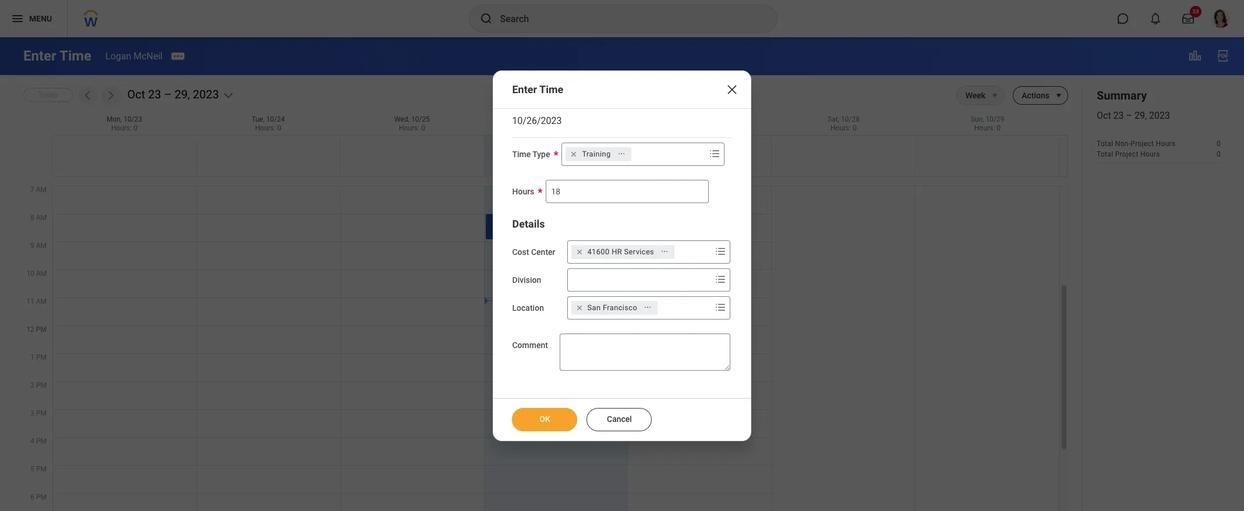 Task type: locate. For each thing, give the bounding box(es) containing it.
pm for 2 pm
[[36, 382, 47, 390]]

1 vertical spatial 29,
[[1135, 110, 1147, 121]]

–
[[164, 88, 172, 102], [1126, 110, 1132, 121]]

0 vertical spatial x small image
[[568, 148, 580, 160]]

view related information image
[[1188, 49, 1202, 63]]

hours
[[1156, 140, 1176, 148], [1141, 151, 1160, 159], [512, 187, 534, 196]]

hours: 0 down 'mon, 10/23'
[[111, 124, 137, 132]]

11
[[26, 298, 34, 306]]

x small image for type
[[568, 148, 580, 160]]

5 pm from the top
[[36, 437, 47, 446]]

related actions image inside 41600 hr services, press delete to clear value. option
[[661, 248, 669, 256]]

3 pm
[[30, 410, 47, 418]]

pm right 5
[[36, 465, 47, 474]]

prompts image
[[713, 244, 727, 258], [713, 272, 727, 286]]

1 horizontal spatial –
[[1126, 110, 1132, 121]]

project down non-
[[1115, 151, 1139, 159]]

0 vertical spatial 23
[[148, 88, 161, 102]]

0 horizontal spatial –
[[164, 88, 172, 102]]

1 pm
[[30, 354, 47, 362]]

hours: down tue, 10/24 at the top of page
[[255, 124, 276, 132]]

logan mcneil link
[[105, 50, 163, 61]]

details group
[[512, 217, 732, 371]]

prompts image for time type
[[708, 147, 722, 160]]

7 pm from the top
[[36, 493, 47, 502]]

related actions image right training element
[[617, 150, 625, 158]]

1 vertical spatial oct
[[1097, 110, 1111, 121]]

tue,
[[252, 115, 264, 124]]

1
[[30, 354, 34, 362]]

summary
[[1097, 89, 1147, 103]]

0 vertical spatial oct
[[127, 88, 145, 102]]

4 hours: 0 from the left
[[543, 124, 569, 132]]

total for total project hours
[[1097, 151, 1113, 159]]

41600
[[588, 247, 610, 256]]

view printable version (pdf) image
[[1216, 49, 1230, 63]]

1 vertical spatial related actions image
[[661, 248, 669, 256]]

0 vertical spatial total
[[1097, 140, 1113, 148]]

san
[[588, 303, 601, 312]]

2 horizontal spatial related actions image
[[661, 248, 669, 256]]

7
[[30, 186, 34, 194]]

1 vertical spatial prompts image
[[713, 272, 727, 286]]

oct 23 – 29, 2023 down summary on the right top of the page
[[1097, 110, 1170, 121]]

4 pm from the top
[[36, 410, 47, 418]]

5 am from the top
[[36, 298, 47, 306]]

0 horizontal spatial enter
[[23, 48, 56, 64]]

2023
[[193, 88, 219, 102], [1149, 110, 1170, 121]]

x small image left 41600 on the left
[[574, 246, 585, 258]]

am
[[36, 186, 47, 194], [36, 214, 47, 222], [36, 242, 47, 250], [36, 270, 47, 278], [36, 298, 47, 306]]

23 down mcneil
[[148, 88, 161, 102]]

comment
[[512, 341, 548, 350]]

am for 7 am
[[36, 186, 47, 194]]

1 am from the top
[[36, 186, 47, 194]]

1 prompts image from the top
[[713, 244, 727, 258]]

0 vertical spatial related actions image
[[617, 150, 625, 158]]

hours: 0 down thu, 10/26
[[543, 124, 569, 132]]

am right 10
[[36, 270, 47, 278]]

sat, 10/28
[[828, 115, 860, 124]]

hours: down thu, 10/26
[[543, 124, 563, 132]]

0 vertical spatial prompts image
[[708, 147, 722, 160]]

10/28
[[841, 115, 860, 124]]

pm for 3 pm
[[36, 410, 47, 418]]

x small image inside training, press delete to clear value. option
[[568, 148, 580, 160]]

profile logan mcneil element
[[1205, 6, 1237, 31]]

hours: down 'mon, 10/23'
[[111, 124, 132, 132]]

1 horizontal spatial enter
[[493, 216, 511, 225]]

week
[[966, 91, 986, 100]]

0 vertical spatial 29,
[[175, 88, 190, 102]]

division
[[512, 275, 541, 285]]

5
[[30, 465, 34, 474]]

am for 9 am
[[36, 242, 47, 250]]

0 horizontal spatial oct
[[127, 88, 145, 102]]

hours: 0 down "wed, 10/25"
[[399, 124, 425, 132]]

4 hours: from the left
[[543, 124, 563, 132]]

enter time main content
[[0, 37, 1244, 511]]

enter up today
[[23, 48, 56, 64]]

1 horizontal spatial related actions image
[[644, 304, 652, 312]]

related actions image
[[617, 150, 625, 158], [661, 248, 669, 256], [644, 304, 652, 312]]

2 vertical spatial related actions image
[[644, 304, 652, 312]]

2 am from the top
[[36, 214, 47, 222]]

notifications large image
[[1150, 13, 1162, 24]]

week button
[[957, 86, 986, 105]]

3
[[30, 410, 34, 418]]

pm for 4 pm
[[36, 437, 47, 446]]

enter left details
[[493, 216, 511, 225]]

related actions image inside training, press delete to clear value. option
[[617, 150, 625, 158]]

0 vertical spatial oct 23 – 29, 2023
[[127, 88, 219, 102]]

ok button
[[512, 408, 578, 431]]

oct 23 – 29, 2023 down mcneil
[[127, 88, 219, 102]]

0 horizontal spatial 23
[[148, 88, 161, 102]]

logan mcneil
[[105, 50, 163, 61]]

0 vertical spatial prompts image
[[713, 244, 727, 258]]

related actions image for type
[[617, 150, 625, 158]]

3 am from the top
[[36, 242, 47, 250]]

hours:
[[111, 124, 132, 132], [255, 124, 276, 132], [399, 124, 420, 132], [543, 124, 563, 132], [831, 124, 851, 132], [975, 124, 995, 132]]

29, left chevron down icon
[[175, 88, 190, 102]]

am right 11
[[36, 298, 47, 306]]

5 hours: from the left
[[831, 124, 851, 132]]

wed,
[[394, 115, 410, 124]]

pm right 2
[[36, 382, 47, 390]]

1 hours: from the left
[[111, 124, 132, 132]]

23 down summary on the right top of the page
[[1114, 110, 1124, 121]]

total down total non-project hours
[[1097, 151, 1113, 159]]

pm right 12
[[36, 326, 47, 334]]

enter
[[23, 48, 56, 64], [512, 83, 537, 95], [493, 216, 511, 225]]

1 horizontal spatial oct 23 – 29, 2023
[[1097, 110, 1170, 121]]

oct down summary on the right top of the page
[[1097, 110, 1111, 121]]

41600 hr services
[[588, 247, 654, 256]]

time
[[59, 48, 91, 64], [539, 83, 563, 95], [512, 149, 531, 159], [513, 216, 530, 225]]

x small image
[[568, 148, 580, 160], [574, 246, 585, 258]]

0 vertical spatial enter time
[[23, 48, 91, 64]]

2 vertical spatial hours
[[512, 187, 534, 196]]

project up total project hours
[[1131, 140, 1154, 148]]

total
[[1097, 140, 1113, 148], [1097, 151, 1113, 159]]

4 am from the top
[[36, 270, 47, 278]]

2023 up total non-project hours
[[1149, 110, 1170, 121]]

10/25
[[411, 115, 430, 124]]

enter time up today
[[23, 48, 91, 64]]

3 pm from the top
[[36, 382, 47, 390]]

project
[[1131, 140, 1154, 148], [1115, 151, 1139, 159]]

type
[[533, 149, 550, 159]]

wed, 10/25
[[394, 115, 430, 124]]

oct up 10/23
[[127, 88, 145, 102]]

1 vertical spatial oct 23 – 29, 2023
[[1097, 110, 1170, 121]]

x small image inside 41600 hr services, press delete to clear value. option
[[574, 246, 585, 258]]

4
[[30, 437, 34, 446]]

41600 hr services element
[[588, 247, 654, 257]]

hours: down sat, 10/28
[[831, 124, 851, 132]]

1 pm from the top
[[36, 326, 47, 334]]

x small image for center
[[574, 246, 585, 258]]

2 total from the top
[[1097, 151, 1113, 159]]

total left non-
[[1097, 140, 1113, 148]]

enter up 10/26/2023
[[512, 83, 537, 95]]

pm right '1' on the left bottom
[[36, 354, 47, 362]]

francisco
[[603, 303, 637, 312]]

hours: 0 down sat, 10/28
[[831, 124, 857, 132]]

6 pm from the top
[[36, 465, 47, 474]]

cancel button
[[587, 408, 652, 431]]

sun, 10/29
[[971, 115, 1004, 124]]

1 vertical spatial 2023
[[1149, 110, 1170, 121]]

hours: down "wed, 10/25"
[[399, 124, 420, 132]]

prompts image
[[708, 147, 722, 160], [713, 300, 727, 314]]

2 pm from the top
[[36, 354, 47, 362]]

1 horizontal spatial 23
[[1114, 110, 1124, 121]]

0 horizontal spatial 2023
[[193, 88, 219, 102]]

1 total from the top
[[1097, 140, 1113, 148]]

time up chevron left image
[[59, 48, 91, 64]]

x image
[[725, 82, 739, 96]]

oct 23 – 29, 2023
[[127, 88, 219, 102], [1097, 110, 1170, 121]]

pm right 6
[[36, 493, 47, 502]]

prompts image inside details group
[[713, 300, 727, 314]]

pm right 4
[[36, 437, 47, 446]]

0 vertical spatial –
[[164, 88, 172, 102]]

10/23
[[124, 115, 142, 124]]

hours: down sun, 10/29 at the top of page
[[975, 124, 995, 132]]

details
[[512, 218, 545, 230]]

23
[[148, 88, 161, 102], [1114, 110, 1124, 121]]

pm for 5 pm
[[36, 465, 47, 474]]

chevron down image
[[223, 90, 234, 101]]

hr
[[612, 247, 622, 256]]

Division field
[[568, 269, 711, 290]]

0
[[134, 124, 137, 132], [277, 124, 281, 132], [421, 124, 425, 132], [565, 124, 569, 132], [853, 124, 857, 132], [997, 124, 1001, 132], [1217, 140, 1221, 148], [1217, 151, 1221, 159]]

hours down total non-project hours
[[1141, 151, 1160, 159]]

29, down summary on the right top of the page
[[1135, 110, 1147, 121]]

1 vertical spatial x small image
[[574, 246, 585, 258]]

1 vertical spatial prompts image
[[713, 300, 727, 314]]

0 vertical spatial project
[[1131, 140, 1154, 148]]

2 vertical spatial enter
[[493, 216, 511, 225]]

10/24
[[266, 115, 285, 124]]

mon, 10/23
[[107, 115, 142, 124]]

8 am
[[30, 214, 47, 222]]

enter time
[[23, 48, 91, 64], [512, 83, 563, 95], [493, 216, 530, 225]]

thu,
[[539, 115, 553, 124]]

2 hours: 0 from the left
[[255, 124, 281, 132]]

ok
[[540, 414, 550, 424]]

chevron left image
[[82, 90, 94, 101]]

hours up total project hours
[[1156, 140, 1176, 148]]

hours: 0 down sun, 10/29 at the top of page
[[975, 124, 1001, 132]]

x small image
[[574, 302, 585, 314]]

1 vertical spatial total
[[1097, 151, 1113, 159]]

enter time up cost
[[493, 216, 530, 225]]

logan
[[105, 50, 131, 61]]

pm right 3
[[36, 410, 47, 418]]

mcneil
[[134, 50, 163, 61]]

x small image left training element
[[568, 148, 580, 160]]

oct
[[127, 88, 145, 102], [1097, 110, 1111, 121]]

0 vertical spatial enter
[[23, 48, 56, 64]]

2 prompts image from the top
[[713, 272, 727, 286]]

hours up the details button
[[512, 187, 534, 196]]

9
[[30, 242, 34, 250]]

hours: 0
[[111, 124, 137, 132], [255, 124, 281, 132], [399, 124, 425, 132], [543, 124, 569, 132], [831, 124, 857, 132], [975, 124, 1001, 132]]

am right 7
[[36, 186, 47, 194]]

2 horizontal spatial enter
[[512, 83, 537, 95]]

1 vertical spatial enter time
[[512, 83, 563, 95]]

1 horizontal spatial 2023
[[1149, 110, 1170, 121]]

related actions image for center
[[661, 248, 669, 256]]

total project hours
[[1097, 151, 1160, 159]]

0 horizontal spatial related actions image
[[617, 150, 625, 158]]

related actions image right services at right
[[661, 248, 669, 256]]

Comment text field
[[560, 334, 730, 371]]

dialog
[[493, 70, 751, 441]]

hours: 0 down tue, 10/24 at the top of page
[[255, 124, 281, 132]]

29,
[[175, 88, 190, 102], [1135, 110, 1147, 121]]

today button
[[23, 88, 73, 102]]

time left "type"
[[512, 149, 531, 159]]

am right 9
[[36, 242, 47, 250]]

prompts image for division
[[713, 272, 727, 286]]

am right 8
[[36, 214, 47, 222]]

1 vertical spatial enter
[[512, 83, 537, 95]]

2023 left chevron down icon
[[193, 88, 219, 102]]

pm
[[36, 326, 47, 334], [36, 354, 47, 362], [36, 382, 47, 390], [36, 410, 47, 418], [36, 437, 47, 446], [36, 465, 47, 474], [36, 493, 47, 502]]

related actions image right francisco
[[644, 304, 652, 312]]

enter time up thu,
[[512, 83, 563, 95]]

san francisco
[[588, 303, 637, 312]]

10/26/2023
[[512, 115, 562, 126]]



Task type: describe. For each thing, give the bounding box(es) containing it.
cost center
[[512, 247, 555, 257]]

1 horizontal spatial oct
[[1097, 110, 1111, 121]]

prompts image for location
[[713, 300, 727, 314]]

Hours text field
[[546, 180, 709, 203]]

sun,
[[971, 115, 984, 124]]

details button
[[512, 218, 545, 230]]

san francisco, press delete to clear value. option
[[571, 301, 658, 315]]

thu, 10/26
[[539, 115, 573, 124]]

10 am
[[26, 270, 47, 278]]

0 horizontal spatial 29,
[[175, 88, 190, 102]]

dialog containing enter time
[[493, 70, 751, 441]]

actions
[[1022, 91, 1050, 100]]

3 hours: from the left
[[399, 124, 420, 132]]

total non-project hours
[[1097, 140, 1176, 148]]

am for 8 am
[[36, 214, 47, 222]]

4 pm
[[30, 437, 47, 446]]

5 hours: 0 from the left
[[831, 124, 857, 132]]

12 pm
[[26, 326, 47, 334]]

enter inside dialog
[[512, 83, 537, 95]]

time type
[[512, 149, 550, 159]]

6 pm
[[30, 493, 47, 502]]

chevron right image
[[105, 90, 116, 101]]

6
[[30, 493, 34, 502]]

7 am
[[30, 186, 47, 194]]

enter time inside dialog
[[512, 83, 563, 95]]

6 hours: from the left
[[975, 124, 995, 132]]

hours inside dialog
[[512, 187, 534, 196]]

1 horizontal spatial 29,
[[1135, 110, 1147, 121]]

pm for 1 pm
[[36, 354, 47, 362]]

tue, 10/24
[[252, 115, 285, 124]]

pm for 12 pm
[[36, 326, 47, 334]]

1 hours: 0 from the left
[[111, 124, 137, 132]]

training element
[[582, 149, 611, 159]]

1 vertical spatial 23
[[1114, 110, 1124, 121]]

services
[[624, 247, 654, 256]]

prompts image for cost center
[[713, 244, 727, 258]]

2 vertical spatial enter time
[[493, 216, 530, 225]]

mon,
[[107, 115, 122, 124]]

training, press delete to clear value. option
[[566, 147, 631, 161]]

2 hours: from the left
[[255, 124, 276, 132]]

8
[[30, 214, 34, 222]]

41600 hr services, press delete to clear value. option
[[571, 245, 675, 259]]

time up cost
[[513, 216, 530, 225]]

location
[[512, 303, 544, 313]]

non-
[[1115, 140, 1131, 148]]

5 pm
[[30, 465, 47, 474]]

11 am
[[26, 298, 47, 306]]

actions button
[[1013, 86, 1050, 105]]

6 hours: 0 from the left
[[975, 124, 1001, 132]]

10
[[26, 270, 34, 278]]

2
[[30, 382, 34, 390]]

total for total non-project hours
[[1097, 140, 1113, 148]]

san francisco element
[[588, 303, 637, 313]]

search image
[[479, 12, 493, 26]]

0 vertical spatial hours
[[1156, 140, 1176, 148]]

am for 11 am
[[36, 298, 47, 306]]

am for 10 am
[[36, 270, 47, 278]]

sat,
[[828, 115, 839, 124]]

2 pm
[[30, 382, 47, 390]]

today
[[38, 90, 58, 99]]

12
[[26, 326, 34, 334]]

0 horizontal spatial oct 23 – 29, 2023
[[127, 88, 219, 102]]

cost
[[512, 247, 529, 257]]

training
[[582, 149, 611, 158]]

0 vertical spatial 2023
[[193, 88, 219, 102]]

inbox large image
[[1183, 13, 1194, 24]]

pm for 6 pm
[[36, 493, 47, 502]]

center
[[531, 247, 555, 257]]

enter time link
[[484, 214, 628, 241]]

1 vertical spatial project
[[1115, 151, 1139, 159]]

1 vertical spatial hours
[[1141, 151, 1160, 159]]

3 hours: 0 from the left
[[399, 124, 425, 132]]

1 vertical spatial –
[[1126, 110, 1132, 121]]

cancel
[[607, 414, 632, 424]]

10/29
[[986, 115, 1004, 124]]

10/26
[[554, 115, 573, 124]]

time up thu, 10/26
[[539, 83, 563, 95]]

9 am
[[30, 242, 47, 250]]



Task type: vqa. For each thing, say whether or not it's contained in the screenshot.
rightmost 23
yes



